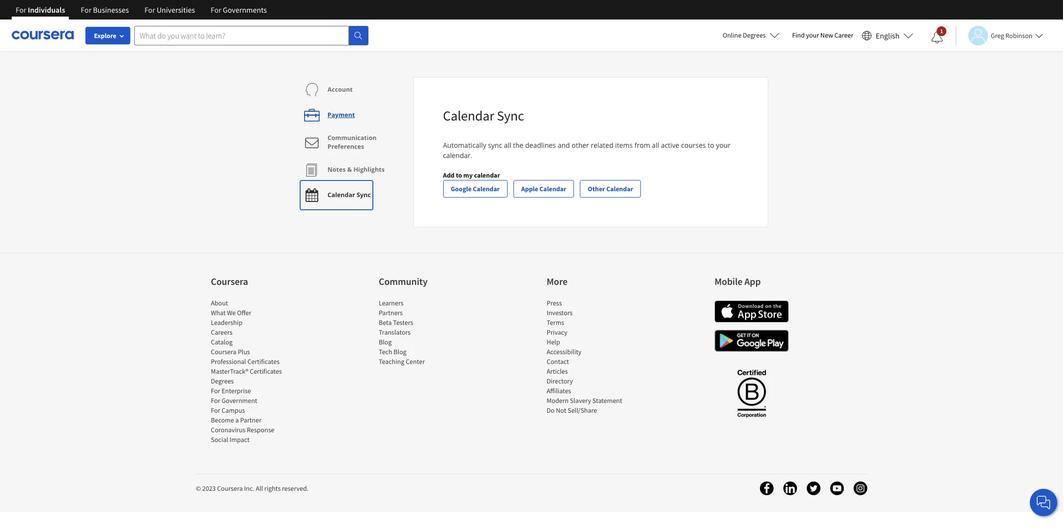 Task type: locate. For each thing, give the bounding box(es) containing it.
2 vertical spatial coursera
[[217, 485, 243, 493]]

1 vertical spatial sync
[[357, 191, 371, 199]]

to inside automatically sync all the deadlines and other related items from all active courses to your calendar.
[[708, 141, 715, 150]]

list containing press
[[547, 298, 630, 416]]

investors link
[[547, 309, 573, 317]]

terms
[[547, 318, 565, 327]]

partner
[[240, 416, 262, 425]]

for campus link
[[211, 406, 245, 415]]

None search field
[[134, 26, 369, 45]]

all
[[504, 141, 512, 150], [652, 141, 660, 150]]

sync down highlights
[[357, 191, 371, 199]]

calendar right apple
[[540, 185, 567, 193]]

1 all from the left
[[504, 141, 512, 150]]

degrees inside popup button
[[743, 31, 766, 40]]

0 vertical spatial your
[[807, 31, 820, 40]]

all left the
[[504, 141, 512, 150]]

0 vertical spatial degrees
[[743, 31, 766, 40]]

not
[[556, 406, 567, 415]]

slavery
[[570, 397, 592, 405]]

catalog
[[211, 338, 233, 347]]

certificates up mastertrack® certificates link
[[248, 358, 280, 366]]

your inside automatically sync all the deadlines and other related items from all active courses to your calendar.
[[716, 141, 731, 150]]

certificates down professional certificates link
[[250, 367, 282, 376]]

© 2023 coursera inc. all rights reserved.
[[196, 485, 309, 493]]

0 vertical spatial certificates
[[248, 358, 280, 366]]

1 horizontal spatial all
[[652, 141, 660, 150]]

1 vertical spatial coursera
[[211, 348, 237, 357]]

to right courses
[[708, 141, 715, 150]]

accessibility link
[[547, 348, 582, 357]]

beta
[[379, 318, 392, 327]]

1 vertical spatial to
[[456, 171, 462, 180]]

for businesses
[[81, 5, 129, 15]]

careers link
[[211, 328, 233, 337]]

1 vertical spatial blog
[[394, 348, 407, 357]]

1 horizontal spatial to
[[708, 141, 715, 150]]

add
[[443, 171, 455, 180]]

leadership
[[211, 318, 243, 327]]

mastertrack®
[[211, 367, 249, 376]]

communication preferences link
[[302, 128, 406, 157]]

the
[[513, 141, 524, 150]]

directory link
[[547, 377, 573, 386]]

communication
[[328, 134, 377, 142]]

your
[[807, 31, 820, 40], [716, 141, 731, 150]]

preferences
[[328, 143, 364, 151]]

sync
[[497, 107, 524, 125], [357, 191, 371, 199]]

calendar sync down &
[[328, 191, 371, 199]]

1 horizontal spatial your
[[807, 31, 820, 40]]

add to my calendar
[[443, 171, 500, 180]]

modern slavery statement link
[[547, 397, 623, 405]]

career
[[835, 31, 854, 40]]

1 horizontal spatial list
[[379, 298, 462, 367]]

calendar down notes & highlights link
[[328, 191, 355, 199]]

social
[[211, 436, 228, 444]]

center
[[406, 358, 425, 366]]

beta testers link
[[379, 318, 414, 327]]

english
[[876, 31, 900, 40]]

to left my
[[456, 171, 462, 180]]

account settings element
[[295, 77, 413, 208]]

download on the app store image
[[715, 301, 789, 323]]

2 horizontal spatial list
[[547, 298, 630, 416]]

automatically
[[443, 141, 487, 150]]

partners link
[[379, 309, 403, 317]]

my
[[464, 171, 473, 180]]

banner navigation
[[8, 0, 275, 20]]

chat with us image
[[1036, 495, 1052, 511]]

investors
[[547, 309, 573, 317]]

your right find
[[807, 31, 820, 40]]

0 horizontal spatial blog
[[379, 338, 392, 347]]

online
[[723, 31, 742, 40]]

other
[[588, 185, 605, 193]]

1 horizontal spatial sync
[[497, 107, 524, 125]]

about
[[211, 299, 228, 308]]

sync up the
[[497, 107, 524, 125]]

coursera left inc.
[[217, 485, 243, 493]]

1 horizontal spatial degrees
[[743, 31, 766, 40]]

articles link
[[547, 367, 568, 376]]

modern
[[547, 397, 569, 405]]

calendar
[[474, 171, 500, 180]]

app
[[745, 275, 761, 288]]

and
[[558, 141, 570, 150]]

1 horizontal spatial calendar sync
[[443, 107, 524, 125]]

greg robinson button
[[956, 26, 1044, 45]]

for left businesses
[[81, 5, 91, 15]]

3 list from the left
[[547, 298, 630, 416]]

individuals
[[28, 5, 65, 15]]

0 horizontal spatial list
[[211, 298, 294, 445]]

all right from
[[652, 141, 660, 150]]

privacy
[[547, 328, 568, 337]]

calendar inside account settings "element"
[[328, 191, 355, 199]]

0 horizontal spatial calendar sync
[[328, 191, 371, 199]]

google calendar
[[451, 185, 500, 193]]

1 vertical spatial degrees
[[211, 377, 234, 386]]

online degrees
[[723, 31, 766, 40]]

articles
[[547, 367, 568, 376]]

0 vertical spatial to
[[708, 141, 715, 150]]

for
[[16, 5, 26, 15], [81, 5, 91, 15], [145, 5, 155, 15], [211, 5, 221, 15], [211, 387, 220, 396], [211, 397, 220, 405], [211, 406, 220, 415]]

about what we offer leadership careers catalog coursera plus professional certificates mastertrack® certificates degrees for enterprise for government for campus become a partner coronavirus response social impact
[[211, 299, 282, 444]]

calendar right other
[[607, 185, 634, 193]]

1 vertical spatial your
[[716, 141, 731, 150]]

calendar inside button
[[540, 185, 567, 193]]

calendar down calendar
[[473, 185, 500, 193]]

2 list from the left
[[379, 298, 462, 367]]

account
[[328, 85, 353, 94]]

learners partners beta testers translators blog tech blog teaching center
[[379, 299, 425, 366]]

testers
[[393, 318, 414, 327]]

leadership link
[[211, 318, 243, 327]]

tech
[[379, 348, 392, 357]]

1 list from the left
[[211, 298, 294, 445]]

coursera down catalog link
[[211, 348, 237, 357]]

blog up the tech
[[379, 338, 392, 347]]

other
[[572, 141, 589, 150]]

0 vertical spatial blog
[[379, 338, 392, 347]]

translators
[[379, 328, 411, 337]]

list containing about
[[211, 298, 294, 445]]

for left the universities
[[145, 5, 155, 15]]

professional
[[211, 358, 246, 366]]

sync
[[488, 141, 503, 150]]

1 vertical spatial calendar sync
[[328, 191, 371, 199]]

blog link
[[379, 338, 392, 347]]

0 horizontal spatial degrees
[[211, 377, 234, 386]]

partners
[[379, 309, 403, 317]]

become a partner link
[[211, 416, 262, 425]]

0 horizontal spatial sync
[[357, 191, 371, 199]]

0 horizontal spatial your
[[716, 141, 731, 150]]

help
[[547, 338, 560, 347]]

0 horizontal spatial all
[[504, 141, 512, 150]]

list
[[211, 298, 294, 445], [379, 298, 462, 367], [547, 298, 630, 416]]

coursera facebook image
[[760, 482, 774, 496]]

courses
[[682, 141, 706, 150]]

calendar sync
[[443, 107, 524, 125], [328, 191, 371, 199]]

degrees down mastertrack®
[[211, 377, 234, 386]]

blog up teaching center "link"
[[394, 348, 407, 357]]

list for coursera
[[211, 298, 294, 445]]

explore
[[94, 31, 116, 40]]

©
[[196, 485, 201, 493]]

payment link
[[302, 103, 355, 128]]

tech blog link
[[379, 348, 407, 357]]

degrees right online
[[743, 31, 766, 40]]

english button
[[859, 20, 918, 51]]

find your new career link
[[788, 29, 859, 42]]

press link
[[547, 299, 562, 308]]

0 vertical spatial sync
[[497, 107, 524, 125]]

list containing learners
[[379, 298, 462, 367]]

your right courses
[[716, 141, 731, 150]]

degrees
[[743, 31, 766, 40], [211, 377, 234, 386]]

calendar sync up sync
[[443, 107, 524, 125]]

show notifications image
[[932, 32, 944, 43]]

teaching
[[379, 358, 405, 366]]

affiliates
[[547, 387, 572, 396]]

coursera up about link
[[211, 275, 248, 288]]

become
[[211, 416, 234, 425]]



Task type: describe. For each thing, give the bounding box(es) containing it.
apple
[[522, 185, 539, 193]]

offer
[[237, 309, 251, 317]]

campus
[[222, 406, 245, 415]]

calendar sync inside account settings "element"
[[328, 191, 371, 199]]

coronavirus response link
[[211, 426, 275, 435]]

get it on google play image
[[715, 330, 789, 352]]

learners link
[[379, 299, 404, 308]]

new
[[821, 31, 834, 40]]

mobile
[[715, 275, 743, 288]]

for up become
[[211, 406, 220, 415]]

coursera image
[[12, 27, 74, 43]]

privacy link
[[547, 328, 568, 337]]

for up for campus 'link'
[[211, 397, 220, 405]]

degrees inside the about what we offer leadership careers catalog coursera plus professional certificates mastertrack® certificates degrees for enterprise for government for campus become a partner coronavirus response social impact
[[211, 377, 234, 386]]

1
[[941, 27, 944, 35]]

all
[[256, 485, 263, 493]]

professional certificates link
[[211, 358, 280, 366]]

robinson
[[1006, 31, 1033, 40]]

explore button
[[85, 27, 130, 44]]

terms link
[[547, 318, 565, 327]]

deadlines
[[526, 141, 556, 150]]

what we offer link
[[211, 309, 251, 317]]

for left governments
[[211, 5, 221, 15]]

about link
[[211, 299, 228, 308]]

from
[[635, 141, 651, 150]]

reserved.
[[282, 485, 309, 493]]

response
[[247, 426, 275, 435]]

for governments
[[211, 5, 267, 15]]

notes
[[328, 166, 346, 174]]

sync inside account settings "element"
[[357, 191, 371, 199]]

affiliates link
[[547, 387, 572, 396]]

coursera youtube image
[[831, 482, 845, 496]]

social impact link
[[211, 436, 250, 444]]

businesses
[[93, 5, 129, 15]]

government
[[222, 397, 257, 405]]

notes & highlights
[[328, 166, 385, 174]]

coursera linkedin image
[[784, 482, 798, 496]]

account link
[[302, 77, 353, 103]]

google
[[451, 185, 472, 193]]

items
[[616, 141, 633, 150]]

calendar for other
[[607, 185, 634, 193]]

apple calendar button
[[514, 180, 575, 198]]

rights
[[265, 485, 281, 493]]

1 button
[[924, 26, 951, 49]]

for left individuals on the left of the page
[[16, 5, 26, 15]]

1 vertical spatial certificates
[[250, 367, 282, 376]]

0 vertical spatial calendar sync
[[443, 107, 524, 125]]

list for more
[[547, 298, 630, 416]]

coursera instagram image
[[854, 482, 868, 496]]

calendar for apple
[[540, 185, 567, 193]]

1 horizontal spatial blog
[[394, 348, 407, 357]]

enterprise
[[222, 387, 251, 396]]

more
[[547, 275, 568, 288]]

for enterprise link
[[211, 387, 251, 396]]

other calendar button
[[580, 180, 641, 198]]

we
[[227, 309, 236, 317]]

press investors terms privacy help accessibility contact articles directory affiliates modern slavery statement do not sell/share
[[547, 299, 623, 415]]

plus
[[238, 348, 250, 357]]

greg
[[992, 31, 1005, 40]]

payment
[[328, 111, 355, 119]]

press
[[547, 299, 562, 308]]

a
[[236, 416, 239, 425]]

contact link
[[547, 358, 569, 366]]

0 horizontal spatial to
[[456, 171, 462, 180]]

online degrees button
[[715, 24, 788, 46]]

logo of certified b corporation image
[[732, 364, 772, 423]]

mobile app
[[715, 275, 761, 288]]

highlights
[[354, 166, 385, 174]]

statement
[[593, 397, 623, 405]]

coursera twitter image
[[807, 482, 821, 496]]

accessibility
[[547, 348, 582, 357]]

greg robinson
[[992, 31, 1033, 40]]

coronavirus
[[211, 426, 246, 435]]

for down degrees link
[[211, 387, 220, 396]]

calendar for google
[[473, 185, 500, 193]]

list for community
[[379, 298, 462, 367]]

catalog link
[[211, 338, 233, 347]]

contact
[[547, 358, 569, 366]]

2 all from the left
[[652, 141, 660, 150]]

What do you want to learn? text field
[[134, 26, 349, 45]]

coursera inside the about what we offer leadership careers catalog coursera plus professional certificates mastertrack® certificates degrees for enterprise for government for campus become a partner coronavirus response social impact
[[211, 348, 237, 357]]

calendar.
[[443, 151, 473, 160]]

governments
[[223, 5, 267, 15]]

for individuals
[[16, 5, 65, 15]]

for government link
[[211, 397, 257, 405]]

help link
[[547, 338, 560, 347]]

universities
[[157, 5, 195, 15]]

0 vertical spatial coursera
[[211, 275, 248, 288]]

2023
[[202, 485, 216, 493]]

calendar up automatically
[[443, 107, 495, 125]]

degrees link
[[211, 377, 234, 386]]

for universities
[[145, 5, 195, 15]]

directory
[[547, 377, 573, 386]]

active
[[661, 141, 680, 150]]

impact
[[230, 436, 250, 444]]



Task type: vqa. For each thing, say whether or not it's contained in the screenshot.
SEARCH FIELD
yes



